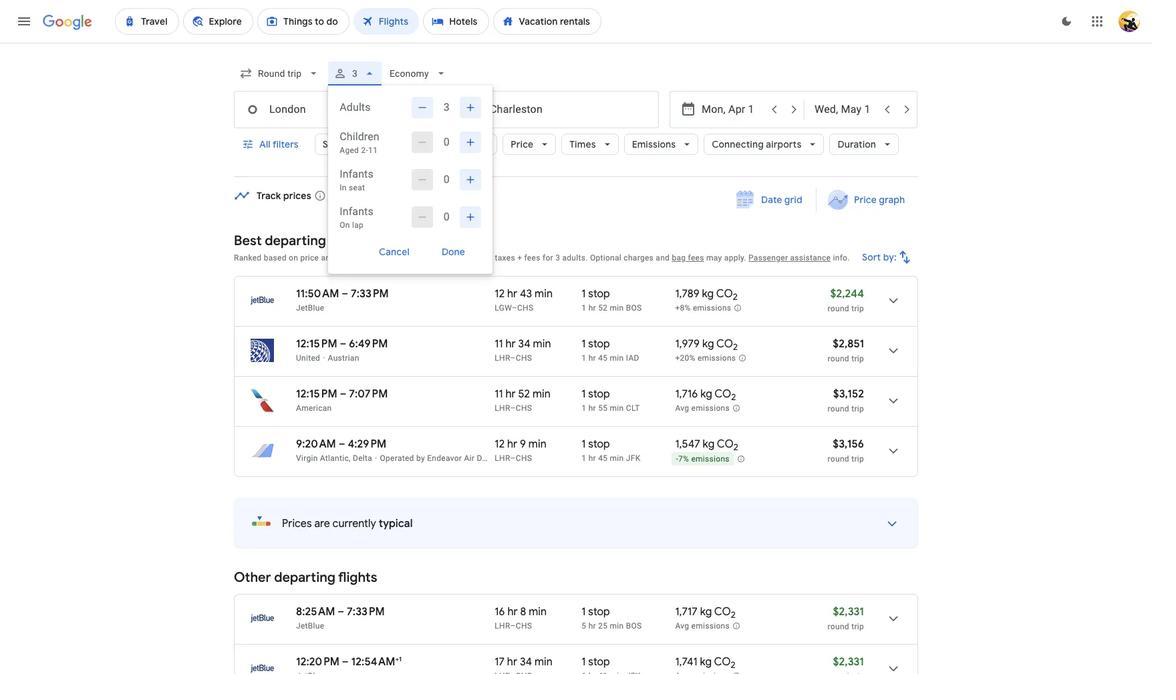 Task type: vqa. For each thing, say whether or not it's contained in the screenshot.
the Search by voice icon
no



Task type: describe. For each thing, give the bounding box(es) containing it.
1 down total duration 11 hr 34 min. element
[[582, 354, 586, 363]]

iad
[[626, 354, 639, 363]]

all
[[259, 138, 271, 150]]

all filters button
[[234, 128, 309, 160]]

virgin
[[296, 454, 318, 463]]

layover (1 of 1) is a 1 hr 55 min layover at charlotte douglas international airport in charlotte. element
[[582, 403, 669, 414]]

+ inside 12:20 pm – 12:54 am + 1
[[395, 655, 399, 664]]

kg for 1,717
[[700, 605, 712, 619]]

total duration 12 hr 43 min. element
[[495, 287, 582, 303]]

2 for 1,789
[[733, 291, 738, 303]]

flight details. leaves london gatwick airport at 11:50 am on monday, april 1 and arrives at charleston international airport at 7:33 pm on monday, april 1. image
[[877, 285, 910, 317]]

chs for 8
[[516, 621, 532, 631]]

Departure time: 12:15 PM. text field
[[296, 388, 337, 401]]

min inside 12 hr 9 min lhr – chs
[[528, 438, 546, 451]]

round for $2,851
[[828, 354, 849, 364]]

more details image
[[876, 508, 908, 540]]

$3,152
[[833, 388, 864, 401]]

lhr for 11 hr 52 min
[[495, 404, 510, 413]]

trip for $2,331
[[851, 622, 864, 632]]

main content containing best departing flights
[[234, 188, 918, 674]]

hr inside 12 hr 9 min lhr – chs
[[507, 438, 517, 451]]

leaves heathrow airport at 12:15 pm on monday, april 1 and arrives at charleston international airport at 6:49 pm on monday, april 1. element
[[296, 337, 388, 351]]

stops button
[[315, 128, 370, 160]]

1,979
[[675, 337, 700, 351]]

hr inside 11 hr 34 min lhr – chs
[[506, 337, 516, 351]]

hr inside 16 hr 8 min lhr – chs
[[507, 605, 518, 619]]

infants in seat
[[340, 168, 373, 192]]

1 stop flight. element for 16 hr 8 min
[[582, 605, 610, 621]]

emissions button
[[624, 128, 698, 160]]

1 inside 12:20 pm – 12:54 am + 1
[[399, 655, 402, 664]]

best
[[234, 233, 262, 249]]

trip for $2,851
[[851, 354, 864, 364]]

2 delta from the left
[[495, 454, 514, 463]]

track prices
[[257, 190, 311, 202]]

1,547
[[675, 438, 700, 451]]

apr
[[334, 190, 350, 202]]

adults
[[340, 101, 371, 114]]

stop for 1 stop 1 hr 45 min jfk
[[588, 438, 610, 451]]

– inside 12 hr 9 min lhr – chs
[[510, 454, 516, 463]]

clt
[[626, 404, 640, 413]]

hr inside 11 hr 52 min lhr – chs
[[506, 388, 516, 401]]

by:
[[883, 251, 897, 263]]

Departure time: 9:20 AM. text field
[[296, 438, 336, 451]]

34 for 11
[[518, 337, 530, 351]]

lap
[[352, 221, 364, 230]]

1,547 kg co 2
[[675, 438, 738, 453]]

lhr for 12 hr 9 min
[[495, 454, 510, 463]]

flight details. leaves heathrow airport at 9:20 am on monday, april 1 and arrives at charleston international airport at 4:29 pm on monday, april 1. image
[[877, 435, 910, 467]]

min inside 1 stop 1 hr 52 min bos
[[610, 303, 624, 313]]

all filters
[[259, 138, 298, 150]]

52 inside 1 stop 1 hr 52 min bos
[[598, 303, 608, 313]]

9:20 am
[[296, 438, 336, 451]]

leaves heathrow airport at 8:25 am on monday, april 1 and arrives at charleston international airport at 7:33 pm on monday, april 1. element
[[296, 605, 385, 619]]

lgw
[[495, 303, 512, 313]]

connecting airports button
[[704, 128, 824, 160]]

1 down the total duration 12 hr 43 min. element
[[582, 303, 586, 313]]

prices for prices include required taxes + fees for 3 adults. optional charges and bag fees may apply. passenger assistance
[[407, 253, 430, 263]]

kg for 1,979
[[702, 337, 714, 351]]

0 for infants on lap
[[444, 211, 450, 223]]

chs for 43
[[517, 303, 533, 313]]

air
[[464, 454, 475, 463]]

kg for 1,547
[[703, 438, 715, 451]]

1 fees from the left
[[524, 253, 540, 263]]

include
[[433, 253, 460, 263]]

12:15 pm – 7:07 pm american
[[296, 388, 388, 413]]

9:20 am – 4:29 pm
[[296, 438, 386, 451]]

$2,331 round trip
[[828, 605, 864, 632]]

1 stop 1 hr 45 min jfk
[[582, 438, 641, 463]]

loading results progress bar
[[0, 43, 1152, 45]]

1 stop flight. element for 11 hr 34 min
[[582, 337, 610, 353]]

2-
[[361, 146, 368, 155]]

price graph button
[[819, 188, 916, 212]]

52 inside 11 hr 52 min lhr – chs
[[518, 388, 530, 401]]

price graph
[[854, 194, 905, 206]]

endeavor
[[427, 454, 462, 463]]

Departure text field
[[702, 92, 763, 128]]

min inside the 1 stop 1 hr 45 min iad
[[610, 354, 624, 363]]

stop for 1 stop 1 hr 45 min iad
[[588, 337, 610, 351]]

operated by endeavor air dba delta connection
[[380, 454, 559, 463]]

16
[[495, 605, 505, 619]]

price for price
[[511, 138, 533, 150]]

number of passengers dialog
[[328, 86, 493, 274]]

times button
[[562, 128, 619, 160]]

avg for 1,716
[[675, 404, 689, 413]]

– up the atlantic, at the left bottom of the page
[[339, 438, 345, 451]]

11 inside "children aged 2-11"
[[368, 146, 378, 155]]

apr 1 – may 1, 2024
[[334, 190, 418, 202]]

on
[[340, 221, 350, 230]]

1 right connection
[[582, 454, 586, 463]]

1,716
[[675, 388, 698, 401]]

round for $2,331
[[828, 622, 849, 632]]

1 stop
[[582, 656, 610, 669]]

chs for 34
[[516, 354, 532, 363]]

find the best price region
[[234, 188, 918, 223]]

1,717 kg co 2
[[675, 605, 736, 621]]

round for $2,244
[[828, 304, 849, 313]]

min inside 11 hr 34 min lhr – chs
[[533, 337, 551, 351]]

2 and from the left
[[656, 253, 670, 263]]

flight details. leaves heathrow airport at 12:15 pm on monday, april 1 and arrives at charleston international airport at 7:07 pm on monday, april 1. image
[[877, 385, 910, 417]]

3156 US dollars text field
[[833, 438, 864, 451]]

– inside 12:15 pm – 7:07 pm american
[[340, 388, 346, 401]]

Arrival time: 7:07 PM. text field
[[349, 388, 388, 401]]

trip for $2,244
[[851, 304, 864, 313]]

passenger
[[748, 253, 788, 263]]

8:25 am
[[296, 605, 335, 619]]

1 stop 1 hr 52 min bos
[[582, 287, 642, 313]]

for
[[543, 253, 553, 263]]

none search field containing adults
[[234, 57, 918, 274]]

infants for infants on lap
[[340, 205, 373, 218]]

change appearance image
[[1051, 5, 1083, 37]]

min inside 11 hr 52 min lhr – chs
[[533, 388, 551, 401]]

3 inside main content
[[555, 253, 560, 263]]

– up the austrian
[[340, 337, 346, 351]]

flights for other departing flights
[[338, 569, 377, 586]]

hr inside 1 stop 5 hr 25 min bos
[[589, 621, 596, 631]]

1 stop flight. element for 17 hr 34 min
[[582, 656, 610, 671]]

1 horizontal spatial +
[[517, 253, 522, 263]]

assistance
[[790, 253, 831, 263]]

prices for prices are currently typical
[[282, 517, 312, 531]]

price button
[[503, 128, 556, 160]]

1 inside 1 stop 5 hr 25 min bos
[[582, 605, 586, 619]]

sort
[[862, 251, 881, 263]]

hr right '17'
[[507, 656, 517, 669]]

11:50 am – 7:33 pm jetblue
[[296, 287, 389, 313]]

7:33 pm for 8:25 am
[[347, 605, 385, 619]]

avg for 1,717
[[675, 622, 689, 631]]

passenger assistance button
[[748, 253, 831, 263]]

12 hr 43 min lgw – chs
[[495, 287, 553, 313]]

co for 1,741
[[714, 656, 731, 669]]

leaves heathrow airport at 12:15 pm on monday, april 1 and arrives at charleston international airport at 7:07 pm on monday, april 1. element
[[296, 388, 388, 401]]

learn more about tracked prices image
[[314, 190, 326, 202]]

cancel button
[[363, 241, 426, 263]]

aged
[[340, 146, 359, 155]]

lhr for 16 hr 8 min
[[495, 621, 510, 631]]

airports
[[766, 138, 802, 150]]

chs for 52
[[516, 404, 532, 413]]

date grid
[[761, 194, 802, 206]]

6:49 pm
[[349, 337, 388, 351]]

1,789
[[675, 287, 699, 301]]

co for 1,717
[[714, 605, 731, 619]]

adults.
[[562, 253, 588, 263]]

min inside 16 hr 8 min lhr – chs
[[529, 605, 547, 619]]

12 for 12 hr 43 min
[[495, 287, 505, 301]]

atlantic,
[[320, 454, 351, 463]]

layover (1 of 1) is a 1 hr 52 min layover at boston logan international airport in boston. element
[[582, 303, 669, 313]]

leaves heathrow airport at 12:20 pm on monday, april 1 and arrives at charleston international airport at 12:54 am on tuesday, april 2. element
[[296, 655, 402, 669]]

emissions
[[632, 138, 676, 150]]

virgin atlantic, delta
[[296, 454, 372, 463]]

duration button
[[830, 128, 899, 160]]

children aged 2-11
[[340, 130, 379, 155]]

grid
[[785, 194, 802, 206]]

stop for 1 stop
[[588, 656, 610, 669]]

1 stop 1 hr 55 min clt
[[582, 388, 640, 413]]

operated
[[380, 454, 414, 463]]

ranked based on price and convenience
[[234, 253, 384, 263]]

1,717
[[675, 605, 698, 619]]

3 button
[[328, 57, 382, 90]]

Arrival time: 4:29 PM. text field
[[348, 438, 386, 451]]

by
[[416, 454, 425, 463]]

12:15 pm for 12:15 pm – 7:07 pm american
[[296, 388, 337, 401]]

layover (1 of 1) is a 1 hr 45 min layover at dulles international airport in washington. element
[[582, 353, 669, 364]]

price
[[300, 253, 319, 263]]

1,716 kg co 2
[[675, 388, 736, 403]]

hr inside 1 stop 1 hr 55 min clt
[[589, 404, 596, 413]]

convenience
[[337, 253, 384, 263]]

in
[[340, 183, 347, 192]]

stop for 1 stop 1 hr 55 min clt
[[588, 388, 610, 401]]

$3,152 round trip
[[828, 388, 864, 414]]

1,741 kg co 2
[[675, 656, 736, 671]]

emissions down 1,547 kg co 2
[[691, 455, 730, 464]]

co for 1,547
[[717, 438, 734, 451]]

+20% emissions
[[675, 354, 736, 363]]

– inside 11:50 am – 7:33 pm jetblue
[[342, 287, 348, 301]]

43
[[520, 287, 532, 301]]

may
[[706, 253, 722, 263]]

kg for 1,716
[[700, 388, 712, 401]]

1 down adults.
[[582, 287, 586, 301]]

8:25 am – 7:33 pm jetblue
[[296, 605, 385, 631]]

departing for other
[[274, 569, 335, 586]]

7:07 pm
[[349, 388, 388, 401]]



Task type: locate. For each thing, give the bounding box(es) containing it.
jetblue for 11:50 am
[[296, 303, 324, 313]]

7:33 pm
[[351, 287, 389, 301], [347, 605, 385, 619]]

price right bags popup button
[[511, 138, 533, 150]]

co for 1,789
[[716, 287, 733, 301]]

trip down $2,244
[[851, 304, 864, 313]]

Arrival time: 12:54 AM on  Tuesday, April 2. text field
[[351, 655, 402, 669]]

1 vertical spatial 12:15 pm
[[296, 388, 337, 401]]

jetblue down departure time: 8:25 am. 'text field'
[[296, 621, 324, 631]]

seat
[[349, 183, 365, 192]]

bos for 1,717
[[626, 621, 642, 631]]

1 horizontal spatial prices
[[407, 253, 430, 263]]

sort by: button
[[857, 241, 918, 273]]

$2,331 for $2,331
[[833, 656, 864, 669]]

co up +8% emissions at the right top
[[716, 287, 733, 301]]

flight details. leaves heathrow airport at 12:20 pm on monday, april 1 and arrives at charleston international airport at 12:54 am on tuesday, april 2. image
[[877, 653, 910, 674]]

0 vertical spatial 45
[[598, 354, 608, 363]]

11 down the children
[[368, 146, 378, 155]]

2 avg from the top
[[675, 622, 689, 631]]

2 stop from the top
[[588, 337, 610, 351]]

hr inside 1 stop 1 hr 52 min bos
[[589, 303, 596, 313]]

stop inside 1 stop 1 hr 52 min bos
[[588, 287, 610, 301]]

1 vertical spatial 11
[[495, 337, 503, 351]]

2 12 from the top
[[495, 438, 505, 451]]

prices left are on the left of page
[[282, 517, 312, 531]]

dba
[[477, 454, 493, 463]]

1 vertical spatial infants
[[340, 205, 373, 218]]

flight details. leaves heathrow airport at 12:15 pm on monday, april 1 and arrives at charleston international airport at 6:49 pm on monday, april 1. image
[[877, 335, 910, 367]]

flights down 'on'
[[329, 233, 368, 249]]

$2,851
[[833, 337, 864, 351]]

11 inside 11 hr 34 min lhr – chs
[[495, 337, 503, 351]]

hr left 9
[[507, 438, 517, 451]]

0 for infants in seat
[[444, 173, 450, 186]]

5 round from the top
[[828, 622, 849, 632]]

fees left for
[[524, 253, 540, 263]]

hr left 8
[[507, 605, 518, 619]]

kg inside 1,979 kg co 2
[[702, 337, 714, 351]]

round inside "$2,851 round trip"
[[828, 354, 849, 364]]

1 horizontal spatial 3
[[444, 101, 450, 114]]

swap origin and destination. image
[[438, 102, 454, 118]]

11 hr 34 min lhr – chs
[[495, 337, 551, 363]]

6 1 stop flight. element from the top
[[582, 656, 610, 671]]

kg for 1,789
[[702, 287, 714, 301]]

co right the 1,716
[[715, 388, 731, 401]]

chs inside 11 hr 34 min lhr – chs
[[516, 354, 532, 363]]

2 round from the top
[[828, 354, 849, 364]]

11 hr 52 min lhr – chs
[[495, 388, 551, 413]]

5 1 stop flight. element from the top
[[582, 605, 610, 621]]

– inside 16 hr 8 min lhr – chs
[[510, 621, 516, 631]]

2 jetblue from the top
[[296, 621, 324, 631]]

7:33 pm for 11:50 am
[[351, 287, 389, 301]]

1 vertical spatial 34
[[520, 656, 532, 669]]

lhr inside 16 hr 8 min lhr – chs
[[495, 621, 510, 631]]

34 inside 11 hr 34 min lhr – chs
[[518, 337, 530, 351]]

kg
[[702, 287, 714, 301], [702, 337, 714, 351], [700, 388, 712, 401], [703, 438, 715, 451], [700, 605, 712, 619], [700, 656, 712, 669]]

kg inside 1,717 kg co 2
[[700, 605, 712, 619]]

kg right the 1,716
[[700, 388, 712, 401]]

main menu image
[[16, 13, 32, 29]]

1 stop flight. element up 25
[[582, 605, 610, 621]]

and
[[321, 253, 335, 263], [656, 253, 670, 263]]

ranked
[[234, 253, 262, 263]]

avg down the 1,716
[[675, 404, 689, 413]]

1 1 stop flight. element from the top
[[582, 287, 610, 303]]

0 vertical spatial 12:15 pm
[[296, 337, 337, 351]]

min inside the 1 stop 1 hr 45 min jfk
[[610, 454, 624, 463]]

total duration 17 hr 34 min. element
[[495, 656, 582, 671]]

round left flight details. leaves heathrow airport at 8:25 am on monday, april 1 and arrives at charleston international airport at 7:33 pm on monday, april 1. image
[[828, 622, 849, 632]]

12:15 pm
[[296, 337, 337, 351], [296, 388, 337, 401]]

2 inside 1,716 kg co 2
[[731, 392, 736, 403]]

12
[[495, 287, 505, 301], [495, 438, 505, 451]]

currently
[[333, 517, 376, 531]]

– inside 11 hr 52 min lhr – chs
[[510, 404, 516, 413]]

stop up 25
[[588, 605, 610, 619]]

1 $2,331 from the top
[[833, 605, 864, 619]]

2 fees from the left
[[688, 253, 704, 263]]

prices right learn more about ranking image
[[407, 253, 430, 263]]

taxes
[[495, 253, 515, 263]]

3 right for
[[555, 253, 560, 263]]

bos
[[626, 303, 642, 313], [626, 621, 642, 631]]

co inside 1,741 kg co 2
[[714, 656, 731, 669]]

1 vertical spatial 45
[[598, 454, 608, 463]]

flights up 'leaves heathrow airport at 8:25 am on monday, april 1 and arrives at charleston international airport at 7:33 pm on monday, april 1.' element at left bottom
[[338, 569, 377, 586]]

apply.
[[724, 253, 746, 263]]

12 inside 12 hr 9 min lhr – chs
[[495, 438, 505, 451]]

11 down "lgw"
[[495, 337, 503, 351]]

Departure time: 12:15 PM. text field
[[296, 337, 337, 351]]

chs inside 11 hr 52 min lhr – chs
[[516, 404, 532, 413]]

2 for 1,547
[[734, 442, 738, 453]]

1 stop 1 hr 45 min iad
[[582, 337, 639, 363]]

round down $3,152 text box
[[828, 404, 849, 414]]

min inside 1 stop 1 hr 55 min clt
[[610, 404, 624, 413]]

arrival time: 7:33 pm. text field down convenience
[[351, 287, 389, 301]]

arrival time: 7:33 pm. text field right 8:25 am
[[347, 605, 385, 619]]

stop inside 1 stop 1 hr 55 min clt
[[588, 388, 610, 401]]

flights for best departing flights
[[329, 233, 368, 249]]

main content
[[234, 188, 918, 674]]

stop for 1 stop 1 hr 52 min bos
[[588, 287, 610, 301]]

chs inside 16 hr 8 min lhr – chs
[[516, 621, 532, 631]]

stop inside "element"
[[588, 656, 610, 669]]

2 2331 us dollars text field from the top
[[833, 656, 864, 669]]

0 horizontal spatial 3
[[352, 68, 358, 79]]

emissions down 1,716 kg co 2
[[691, 404, 730, 413]]

co for 1,979
[[716, 337, 733, 351]]

2331 US dollars text field
[[833, 605, 864, 619], [833, 656, 864, 669]]

duration
[[838, 138, 876, 150]]

min right 43 at the top of the page
[[535, 287, 553, 301]]

Arrival time: 6:49 PM. text field
[[349, 337, 388, 351]]

0 vertical spatial flights
[[329, 233, 368, 249]]

1 stop from the top
[[588, 287, 610, 301]]

3 up adults
[[352, 68, 358, 79]]

2024
[[396, 190, 418, 202]]

5 stop from the top
[[588, 605, 610, 619]]

chs down 8
[[516, 621, 532, 631]]

2331 us dollars text field for 1,741
[[833, 656, 864, 669]]

45 inside the 1 stop 1 hr 45 min jfk
[[598, 454, 608, 463]]

kg inside 1,547 kg co 2
[[703, 438, 715, 451]]

co right 1,717
[[714, 605, 731, 619]]

1 delta from the left
[[353, 454, 372, 463]]

25
[[598, 621, 608, 631]]

stop down 25
[[588, 656, 610, 669]]

45 left "jfk"
[[598, 454, 608, 463]]

Arrival time: 7:33 PM. text field
[[351, 287, 389, 301], [347, 605, 385, 619]]

lhr inside 12 hr 9 min lhr – chs
[[495, 454, 510, 463]]

trip left flight details. leaves heathrow airport at 8:25 am on monday, april 1 and arrives at charleston international airport at 7:33 pm on monday, april 1. image
[[851, 622, 864, 632]]

12 hr 9 min lhr – chs
[[495, 438, 546, 463]]

total duration 11 hr 52 min. element
[[495, 388, 582, 403]]

stops
[[323, 138, 348, 150]]

trip down $3,156 text field
[[851, 454, 864, 464]]

arrival time: 7:33 pm. text field for 8:25 am
[[347, 605, 385, 619]]

bos inside 1 stop 1 hr 52 min bos
[[626, 303, 642, 313]]

price inside popup button
[[511, 138, 533, 150]]

on
[[289, 253, 298, 263]]

emissions for 1,979
[[698, 354, 736, 363]]

lhr down the 16
[[495, 621, 510, 631]]

1 down 5
[[582, 656, 586, 669]]

11 inside 11 hr 52 min lhr – chs
[[495, 388, 503, 401]]

0 horizontal spatial 52
[[518, 388, 530, 401]]

other
[[234, 569, 271, 586]]

1 horizontal spatial 52
[[598, 303, 608, 313]]

min left "jfk"
[[610, 454, 624, 463]]

stop up layover (1 of 1) is a 1 hr 52 min layover at boston logan international airport in boston. element
[[588, 287, 610, 301]]

infants up seat
[[340, 168, 373, 180]]

$2,331 down $2,331 round trip
[[833, 656, 864, 669]]

charges
[[624, 253, 654, 263]]

bag fees button
[[672, 253, 704, 263]]

bos up the 1 stop 1 hr 45 min iad at right
[[626, 303, 642, 313]]

1 horizontal spatial fees
[[688, 253, 704, 263]]

0 vertical spatial 2331 us dollars text field
[[833, 605, 864, 619]]

min down the 12 hr 43 min lgw – chs
[[533, 337, 551, 351]]

lhr down total duration 11 hr 34 min. element
[[495, 354, 510, 363]]

1 2331 us dollars text field from the top
[[833, 605, 864, 619]]

0 vertical spatial 11
[[368, 146, 378, 155]]

min down 11 hr 34 min lhr – chs
[[533, 388, 551, 401]]

stop inside 1 stop 5 hr 25 min bos
[[588, 605, 610, 619]]

hr inside the 1 stop 1 hr 45 min iad
[[589, 354, 596, 363]]

8
[[520, 605, 526, 619]]

1 stop flight. element down optional
[[582, 287, 610, 303]]

1 vertical spatial 2331 us dollars text field
[[833, 656, 864, 669]]

1 vertical spatial 52
[[518, 388, 530, 401]]

1 stop flight. element down 25
[[582, 656, 610, 671]]

None search field
[[234, 57, 918, 274]]

total duration 12 hr 9 min. element
[[495, 438, 582, 453]]

1 lhr from the top
[[495, 354, 510, 363]]

trip for $3,156
[[851, 454, 864, 464]]

1 vertical spatial prices
[[282, 517, 312, 531]]

1 infants from the top
[[340, 168, 373, 180]]

2851 US dollars text field
[[833, 337, 864, 351]]

1 vertical spatial departing
[[274, 569, 335, 586]]

+8%
[[675, 304, 691, 313]]

34 for 17
[[520, 656, 532, 669]]

0 horizontal spatial and
[[321, 253, 335, 263]]

1 vertical spatial 0
[[444, 173, 450, 186]]

kg inside 1,741 kg co 2
[[700, 656, 712, 669]]

trip for $3,152
[[851, 404, 864, 414]]

4 1 stop flight. element from the top
[[582, 438, 610, 453]]

infants for infants in seat
[[340, 168, 373, 180]]

12:15 pm – 6:49 pm
[[296, 337, 388, 351]]

hr right 5
[[589, 621, 596, 631]]

$2,331 inside $2,331 round trip
[[833, 605, 864, 619]]

1 stop flight. element down layover (1 of 1) is a 1 hr 52 min layover at boston logan international airport in boston. element
[[582, 337, 610, 353]]

prices
[[407, 253, 430, 263], [282, 517, 312, 531]]

2 vertical spatial 0
[[444, 211, 450, 223]]

0 vertical spatial departing
[[265, 233, 326, 249]]

2 inside 1,741 kg co 2
[[731, 660, 736, 671]]

kg right 1,717
[[700, 605, 712, 619]]

12 for 12 hr 9 min
[[495, 438, 505, 451]]

min inside the 12 hr 43 min lgw – chs
[[535, 287, 553, 301]]

0 vertical spatial 12
[[495, 287, 505, 301]]

0 vertical spatial arrival time: 7:33 pm. text field
[[351, 287, 389, 301]]

1 stop flight. element for 12 hr 9 min
[[582, 438, 610, 453]]

1 vertical spatial avg
[[675, 622, 689, 631]]

avg emissions for 1,717
[[675, 622, 730, 631]]

jetblue inside 8:25 am – 7:33 pm jetblue
[[296, 621, 324, 631]]

12:15 pm inside 12:15 pm – 7:07 pm american
[[296, 388, 337, 401]]

3 lhr from the top
[[495, 454, 510, 463]]

3
[[352, 68, 358, 79], [444, 101, 450, 114], [555, 253, 560, 263]]

$2,331 for $2,331 round trip
[[833, 605, 864, 619]]

Return text field
[[815, 92, 876, 128]]

prices
[[283, 190, 311, 202]]

0 vertical spatial $2,331
[[833, 605, 864, 619]]

co inside 1,716 kg co 2
[[715, 388, 731, 401]]

4 lhr from the top
[[495, 621, 510, 631]]

infants on lap
[[340, 205, 373, 230]]

3 0 from the top
[[444, 211, 450, 223]]

+8% emissions
[[675, 304, 731, 313]]

airlines
[[384, 138, 417, 150]]

45 for 11 hr 34 min
[[598, 354, 608, 363]]

7:33 pm inside 11:50 am – 7:33 pm jetblue
[[351, 287, 389, 301]]

lhr inside 11 hr 34 min lhr – chs
[[495, 354, 510, 363]]

1 12:15 pm from the top
[[296, 337, 337, 351]]

1 0 from the top
[[444, 136, 450, 148]]

45
[[598, 354, 608, 363], [598, 454, 608, 463]]

1 horizontal spatial price
[[854, 194, 877, 206]]

1 vertical spatial 12
[[495, 438, 505, 451]]

0 vertical spatial prices
[[407, 253, 430, 263]]

bos right 25
[[626, 621, 642, 631]]

1 and from the left
[[321, 253, 335, 263]]

55
[[598, 404, 608, 413]]

1 trip from the top
[[851, 304, 864, 313]]

bos inside 1 stop 5 hr 25 min bos
[[626, 621, 642, 631]]

co inside 1,547 kg co 2
[[717, 438, 734, 451]]

1 inside "element"
[[582, 656, 586, 669]]

min left iad
[[610, 354, 624, 363]]

bags button
[[445, 128, 497, 160]]

1 avg from the top
[[675, 404, 689, 413]]

jetblue for 8:25 am
[[296, 621, 324, 631]]

and left bag
[[656, 253, 670, 263]]

chs down total duration 11 hr 34 min. element
[[516, 354, 532, 363]]

price inside button
[[854, 194, 877, 206]]

0 vertical spatial infants
[[340, 168, 373, 180]]

0 for children aged 2-11
[[444, 136, 450, 148]]

3 inside popup button
[[352, 68, 358, 79]]

connecting airports
[[712, 138, 802, 150]]

track
[[257, 190, 281, 202]]

min inside 1 stop 5 hr 25 min bos
[[610, 621, 624, 631]]

1
[[582, 287, 586, 301], [582, 303, 586, 313], [582, 337, 586, 351], [582, 354, 586, 363], [582, 388, 586, 401], [582, 404, 586, 413], [582, 438, 586, 451], [582, 454, 586, 463], [582, 605, 586, 619], [399, 655, 402, 664], [582, 656, 586, 669]]

0 vertical spatial 0
[[444, 136, 450, 148]]

kg right 1,741
[[700, 656, 712, 669]]

american
[[296, 404, 332, 413]]

1 stop flight. element down 55
[[582, 438, 610, 453]]

0 vertical spatial bos
[[626, 303, 642, 313]]

1 vertical spatial arrival time: 7:33 pm. text field
[[347, 605, 385, 619]]

3 trip from the top
[[851, 404, 864, 414]]

hr inside the 1 stop 1 hr 45 min jfk
[[589, 454, 596, 463]]

+20%
[[675, 354, 695, 363]]

stop
[[588, 287, 610, 301], [588, 337, 610, 351], [588, 388, 610, 401], [588, 438, 610, 451], [588, 605, 610, 619], [588, 656, 610, 669]]

infants up lap
[[340, 205, 373, 218]]

1 stop flight. element for 11 hr 52 min
[[582, 388, 610, 403]]

chs inside the 12 hr 43 min lgw – chs
[[517, 303, 533, 313]]

co for 1,716
[[715, 388, 731, 401]]

co
[[716, 287, 733, 301], [716, 337, 733, 351], [715, 388, 731, 401], [717, 438, 734, 451], [714, 605, 731, 619], [714, 656, 731, 669]]

0 vertical spatial price
[[511, 138, 533, 150]]

1 45 from the top
[[598, 354, 608, 363]]

2 inside 1,547 kg co 2
[[734, 442, 738, 453]]

avg down 1,717
[[675, 622, 689, 631]]

5
[[582, 621, 586, 631]]

2244 US dollars text field
[[830, 287, 864, 301]]

filters
[[273, 138, 298, 150]]

chs for 9
[[516, 454, 532, 463]]

3 inside number of passengers dialog
[[444, 101, 450, 114]]

round inside $2,244 round trip
[[828, 304, 849, 313]]

kg up +20% emissions
[[702, 337, 714, 351]]

7:33 pm inside 8:25 am – 7:33 pm jetblue
[[347, 605, 385, 619]]

– right 11:50 am text field
[[342, 287, 348, 301]]

0 horizontal spatial fees
[[524, 253, 540, 263]]

kg for 1,741
[[700, 656, 712, 669]]

price for price graph
[[854, 194, 877, 206]]

1 up layover (1 of 1) is a 1 hr 45 min layover at dulles international airport in washington. element
[[582, 337, 586, 351]]

co inside 1,789 kg co 2
[[716, 287, 733, 301]]

airlines button
[[376, 134, 440, 155]]

0 horizontal spatial price
[[511, 138, 533, 150]]

emissions for 1,716
[[691, 404, 730, 413]]

11 for 7:07 pm
[[495, 388, 503, 401]]

–
[[342, 287, 348, 301], [512, 303, 517, 313], [340, 337, 346, 351], [510, 354, 516, 363], [340, 388, 346, 401], [510, 404, 516, 413], [339, 438, 345, 451], [510, 454, 516, 463], [338, 605, 344, 619], [510, 621, 516, 631], [342, 656, 349, 669]]

1 – may
[[353, 190, 384, 202]]

stop for 1 stop 5 hr 25 min bos
[[588, 605, 610, 619]]

2 right 1,717
[[731, 610, 736, 621]]

leaves london gatwick airport at 11:50 am on monday, april 1 and arrives at charleston international airport at 7:33 pm on monday, april 1. element
[[296, 287, 389, 301]]

2 bos from the top
[[626, 621, 642, 631]]

16 hr 8 min lhr – chs
[[495, 605, 547, 631]]

34 down the 12 hr 43 min lgw – chs
[[518, 337, 530, 351]]

emissions for 1,789
[[693, 304, 731, 313]]

None text field
[[449, 91, 659, 128]]

2 infants from the top
[[340, 205, 373, 218]]

departing up departure time: 8:25 am. 'text field'
[[274, 569, 335, 586]]

2 vertical spatial 11
[[495, 388, 503, 401]]

1 vertical spatial jetblue
[[296, 621, 324, 631]]

1 horizontal spatial delta
[[495, 454, 514, 463]]

0 horizontal spatial delta
[[353, 454, 372, 463]]

12:20 pm – 12:54 am + 1
[[296, 655, 402, 669]]

3 1 stop flight. element from the top
[[582, 388, 610, 403]]

$3,156 round trip
[[828, 438, 864, 464]]

Departure time: 8:25 AM. text field
[[296, 605, 335, 619]]

1 vertical spatial flights
[[338, 569, 377, 586]]

Departure time: 12:20 PM. text field
[[296, 656, 340, 669]]

trip inside "$2,851 round trip"
[[851, 354, 864, 364]]

and right price
[[321, 253, 335, 263]]

lhr down total duration 11 hr 52 min. element
[[495, 404, 510, 413]]

kg inside 1,789 kg co 2
[[702, 287, 714, 301]]

0 vertical spatial 7:33 pm
[[351, 287, 389, 301]]

lhr inside 11 hr 52 min lhr – chs
[[495, 404, 510, 413]]

1 vertical spatial price
[[854, 194, 877, 206]]

1 avg emissions from the top
[[675, 404, 730, 413]]

0
[[444, 136, 450, 148], [444, 173, 450, 186], [444, 211, 450, 223]]

1 left 55
[[582, 404, 586, 413]]

chs inside 12 hr 9 min lhr – chs
[[516, 454, 532, 463]]

0 vertical spatial 34
[[518, 337, 530, 351]]

are
[[314, 517, 330, 531]]

round for $3,152
[[828, 404, 849, 414]]

1 horizontal spatial and
[[656, 253, 670, 263]]

fees
[[524, 253, 540, 263], [688, 253, 704, 263]]

infants
[[340, 168, 373, 180], [340, 205, 373, 218]]

– right the departure time: 12:20 pm. text box
[[342, 656, 349, 669]]

trip inside $2,244 round trip
[[851, 304, 864, 313]]

kg inside 1,716 kg co 2
[[700, 388, 712, 401]]

round inside $3,156 round trip
[[828, 454, 849, 464]]

typical
[[379, 517, 413, 531]]

0 down bags popup button
[[444, 173, 450, 186]]

1 vertical spatial bos
[[626, 621, 642, 631]]

2 for 1,741
[[731, 660, 736, 671]]

45 for 12 hr 9 min
[[598, 454, 608, 463]]

emissions down 1,717 kg co 2
[[691, 622, 730, 631]]

7:33 pm right 8:25 am
[[347, 605, 385, 619]]

– inside 11 hr 34 min lhr – chs
[[510, 354, 516, 363]]

trip inside $3,156 round trip
[[851, 454, 864, 464]]

hr down 11 hr 34 min lhr – chs
[[506, 388, 516, 401]]

0 vertical spatial avg emissions
[[675, 404, 730, 413]]

trip down $3,152 text box
[[851, 404, 864, 414]]

Departure time: 11:50 AM. text field
[[296, 287, 339, 301]]

3 stop from the top
[[588, 388, 610, 401]]

chs down total duration 11 hr 52 min. element
[[516, 404, 532, 413]]

arrival time: 7:33 pm. text field for 11:50 am
[[351, 287, 389, 301]]

– left '7:07 pm'
[[340, 388, 346, 401]]

stop inside the 1 stop 1 hr 45 min iad
[[588, 337, 610, 351]]

hr left "jfk"
[[589, 454, 596, 463]]

round inside $2,331 round trip
[[828, 622, 849, 632]]

total duration 11 hr 34 min. element
[[495, 337, 582, 353]]

learn more about ranking image
[[387, 252, 399, 264]]

1 round from the top
[[828, 304, 849, 313]]

0 horizontal spatial prices
[[282, 517, 312, 531]]

6 stop from the top
[[588, 656, 610, 669]]

None field
[[234, 61, 326, 86], [384, 61, 453, 86], [234, 61, 326, 86], [384, 61, 453, 86]]

0 vertical spatial +
[[517, 253, 522, 263]]

2 for 1,717
[[731, 610, 736, 621]]

52 up the 1 stop 1 hr 45 min iad at right
[[598, 303, 608, 313]]

1 vertical spatial 7:33 pm
[[347, 605, 385, 619]]

11 for 6:49 pm
[[495, 337, 503, 351]]

hr up the 1 stop 1 hr 45 min iad at right
[[589, 303, 596, 313]]

emissions down 1,979 kg co 2
[[698, 354, 736, 363]]

emissions for 1,717
[[691, 622, 730, 631]]

avg emissions down 1,716 kg co 2
[[675, 404, 730, 413]]

2 inside 1,717 kg co 2
[[731, 610, 736, 621]]

avg emissions for 1,716
[[675, 404, 730, 413]]

3 up bags popup button
[[444, 101, 450, 114]]

bos for 1,789
[[626, 303, 642, 313]]

delta right dba
[[495, 454, 514, 463]]

avg emissions
[[675, 404, 730, 413], [675, 622, 730, 631]]

1 up layover (1 of 1) is a 1 hr 45 min layover at john f. kennedy international airport in new york. element
[[582, 438, 586, 451]]

$2,244 round trip
[[828, 287, 864, 313]]

2 horizontal spatial 3
[[555, 253, 560, 263]]

5 trip from the top
[[851, 622, 864, 632]]

min right '17'
[[535, 656, 553, 669]]

1 stop flight. element up 55
[[582, 388, 610, 403]]

0 vertical spatial jetblue
[[296, 303, 324, 313]]

leaves heathrow airport at 9:20 am on monday, april 1 and arrives at charleston international airport at 4:29 pm on monday, april 1. element
[[296, 438, 386, 451]]

1 up layover (1 of 1) is a 1 hr 55 min layover at charlotte douglas international airport in charlotte. element
[[582, 388, 586, 401]]

12:15 pm up united
[[296, 337, 337, 351]]

0 vertical spatial 52
[[598, 303, 608, 313]]

hr inside the 12 hr 43 min lgw – chs
[[507, 287, 517, 301]]

0 vertical spatial 3
[[352, 68, 358, 79]]

1 stop flight. element
[[582, 287, 610, 303], [582, 337, 610, 353], [582, 388, 610, 403], [582, 438, 610, 453], [582, 605, 610, 621], [582, 656, 610, 671]]

2 trip from the top
[[851, 354, 864, 364]]

4 round from the top
[[828, 454, 849, 464]]

layover (1 of 1) is a 1 hr 45 min layover at john f. kennedy international airport in new york. element
[[582, 453, 669, 464]]

2 1 stop flight. element from the top
[[582, 337, 610, 353]]

total duration 16 hr 8 min. element
[[495, 605, 582, 621]]

stop inside the 1 stop 1 hr 45 min jfk
[[588, 438, 610, 451]]

layover (1 of 1) is a 5 hr 25 min layover at boston logan international airport in boston. element
[[582, 621, 669, 632]]

– inside 12:20 pm – 12:54 am + 1
[[342, 656, 349, 669]]

departing for best
[[265, 233, 326, 249]]

– inside 8:25 am – 7:33 pm jetblue
[[338, 605, 344, 619]]

done
[[442, 246, 465, 258]]

2 $2,331 from the top
[[833, 656, 864, 669]]

12:15 pm for 12:15 pm – 6:49 pm
[[296, 337, 337, 351]]

connecting
[[712, 138, 764, 150]]

12:15 pm up american
[[296, 388, 337, 401]]

stop up layover (1 of 1) is a 1 hr 45 min layover at dulles international airport in washington. element
[[588, 337, 610, 351]]

2 for 1,979
[[733, 342, 738, 353]]

flight details. leaves heathrow airport at 8:25 am on monday, april 1 and arrives at charleston international airport at 7:33 pm on monday, april 1. image
[[877, 603, 910, 635]]

1 bos from the top
[[626, 303, 642, 313]]

round inside $3,152 round trip
[[828, 404, 849, 414]]

hr left iad
[[589, 354, 596, 363]]

1 vertical spatial 3
[[444, 101, 450, 114]]

co inside 1,979 kg co 2
[[716, 337, 733, 351]]

co up -7% emissions
[[717, 438, 734, 451]]

1,741
[[675, 656, 697, 669]]

$2,331 left flight details. leaves heathrow airport at 8:25 am on monday, april 1 and arrives at charleston international airport at 7:33 pm on monday, april 1. image
[[833, 605, 864, 619]]

2 vertical spatial 3
[[555, 253, 560, 263]]

co right 1,741
[[714, 656, 731, 669]]

trip inside $3,152 round trip
[[851, 404, 864, 414]]

1 vertical spatial +
[[395, 655, 399, 664]]

2 45 from the top
[[598, 454, 608, 463]]

1 12 from the top
[[495, 287, 505, 301]]

1 stop flight. element for 12 hr 43 min
[[582, 287, 610, 303]]

0 vertical spatial avg
[[675, 404, 689, 413]]

1 vertical spatial $2,331
[[833, 656, 864, 669]]

round for $3,156
[[828, 454, 849, 464]]

round
[[828, 304, 849, 313], [828, 354, 849, 364], [828, 404, 849, 414], [828, 454, 849, 464], [828, 622, 849, 632]]

45 inside the 1 stop 1 hr 45 min iad
[[598, 354, 608, 363]]

2 lhr from the top
[[495, 404, 510, 413]]

2331 us dollars text field for 1,717
[[833, 605, 864, 619]]

3 round from the top
[[828, 404, 849, 414]]

jetblue inside 11:50 am – 7:33 pm jetblue
[[296, 303, 324, 313]]

2 12:15 pm from the top
[[296, 388, 337, 401]]

17 hr 34 min
[[495, 656, 553, 669]]

lhr for 11 hr 34 min
[[495, 354, 510, 363]]

jetblue down 11:50 am
[[296, 303, 324, 313]]

children
[[340, 130, 379, 143]]

1 vertical spatial avg emissions
[[675, 622, 730, 631]]

trip inside $2,331 round trip
[[851, 622, 864, 632]]

best departing flights
[[234, 233, 368, 249]]

12 inside the 12 hr 43 min lgw – chs
[[495, 287, 505, 301]]

co inside 1,717 kg co 2
[[714, 605, 731, 619]]

emissions
[[693, 304, 731, 313], [698, 354, 736, 363], [691, 404, 730, 413], [691, 455, 730, 464], [691, 622, 730, 631]]

12:54 am
[[351, 656, 395, 669]]

kg up +8% emissions at the right top
[[702, 287, 714, 301]]

4 trip from the top
[[851, 454, 864, 464]]

2 for 1,716
[[731, 392, 736, 403]]

2 inside 1,979 kg co 2
[[733, 342, 738, 353]]

flights
[[329, 233, 368, 249], [338, 569, 377, 586]]

34 right '17'
[[520, 656, 532, 669]]

3152 US dollars text field
[[833, 388, 864, 401]]

4 stop from the top
[[588, 438, 610, 451]]

2 avg emissions from the top
[[675, 622, 730, 631]]

2 up +20% emissions
[[733, 342, 738, 353]]

based
[[264, 253, 287, 263]]

– inside the 12 hr 43 min lgw – chs
[[512, 303, 517, 313]]

1 jetblue from the top
[[296, 303, 324, 313]]

– right departure time: 8:25 am. 'text field'
[[338, 605, 344, 619]]

2 inside 1,789 kg co 2
[[733, 291, 738, 303]]

2 0 from the top
[[444, 173, 450, 186]]

52 down 11 hr 34 min lhr – chs
[[518, 388, 530, 401]]

0 horizontal spatial +
[[395, 655, 399, 664]]

chs down 43 at the top of the page
[[517, 303, 533, 313]]



